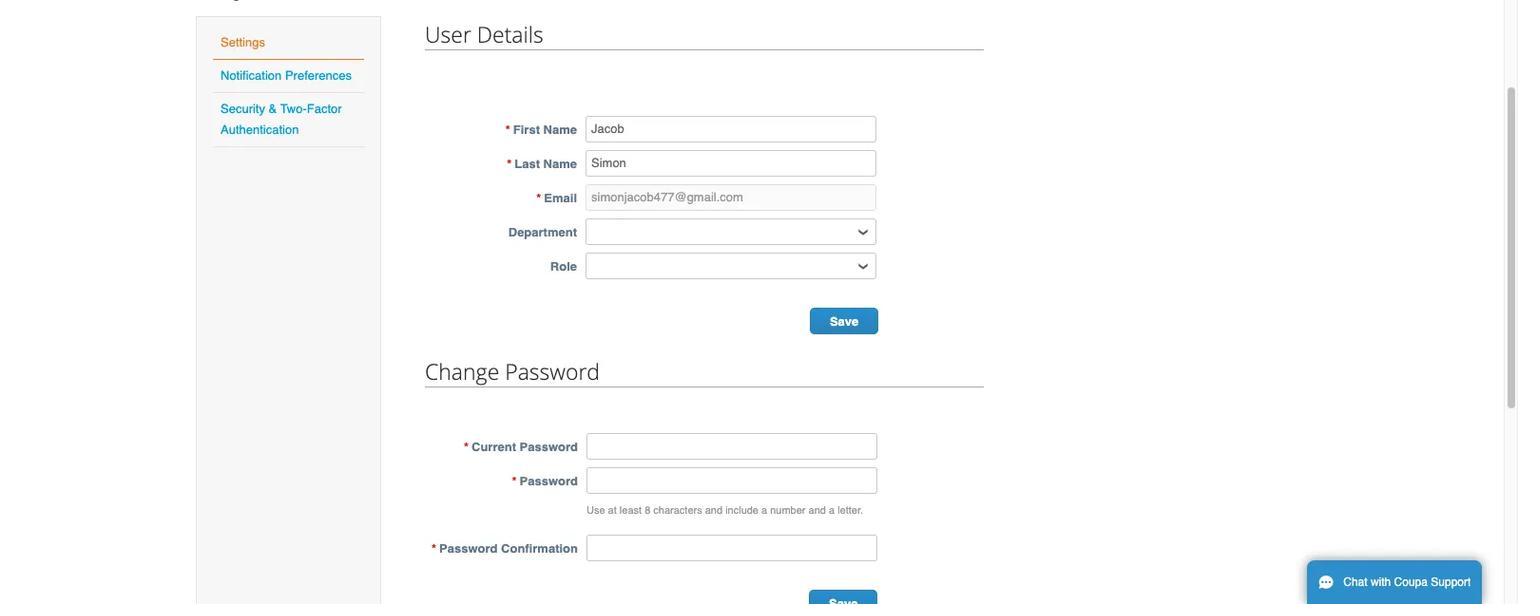 Task type: locate. For each thing, give the bounding box(es) containing it.
chat with coupa support button
[[1307, 561, 1483, 605]]

password up * password
[[520, 440, 578, 454]]

name right first
[[543, 123, 577, 137]]

letter.
[[838, 505, 863, 517]]

0 horizontal spatial a
[[762, 505, 767, 517]]

* for * password confirmation
[[432, 542, 437, 556]]

*
[[506, 123, 510, 137], [507, 157, 512, 171], [537, 191, 541, 205], [464, 440, 469, 454], [512, 474, 517, 489], [432, 542, 437, 556]]

password
[[505, 357, 600, 387], [520, 440, 578, 454], [520, 474, 578, 489], [439, 542, 498, 556]]

name right last
[[543, 157, 577, 171]]

8
[[645, 505, 651, 517]]

* first name
[[506, 123, 577, 137]]

chat with coupa support
[[1344, 576, 1471, 590]]

password for * password
[[520, 474, 578, 489]]

a right the include
[[762, 505, 767, 517]]

change
[[425, 357, 499, 387]]

* for * first name
[[506, 123, 510, 137]]

authentication
[[221, 123, 299, 137]]

name
[[543, 123, 577, 137], [543, 157, 577, 171]]

1 horizontal spatial a
[[829, 505, 835, 517]]

save
[[830, 315, 859, 329]]

2 name from the top
[[543, 157, 577, 171]]

a
[[762, 505, 767, 517], [829, 505, 835, 517]]

department
[[508, 225, 577, 240]]

1 vertical spatial name
[[543, 157, 577, 171]]

None password field
[[587, 434, 878, 460], [587, 468, 878, 494], [587, 535, 878, 562], [587, 434, 878, 460], [587, 468, 878, 494], [587, 535, 878, 562]]

with
[[1371, 576, 1391, 590]]

use
[[587, 505, 605, 517]]

1 a from the left
[[762, 505, 767, 517]]

role
[[550, 260, 577, 274]]

current
[[472, 440, 516, 454]]

* email
[[537, 191, 577, 205]]

least
[[620, 505, 642, 517]]

0 horizontal spatial and
[[705, 505, 723, 517]]

1 horizontal spatial and
[[809, 505, 826, 517]]

two-
[[280, 102, 307, 116]]

notification preferences link
[[221, 68, 352, 83]]

user
[[425, 19, 471, 49]]

notification
[[221, 68, 282, 83]]

name for * last name
[[543, 157, 577, 171]]

number
[[770, 505, 806, 517]]

support
[[1431, 576, 1471, 590]]

* current password
[[464, 440, 578, 454]]

and right number at the bottom of page
[[809, 505, 826, 517]]

and
[[705, 505, 723, 517], [809, 505, 826, 517]]

0 vertical spatial name
[[543, 123, 577, 137]]

* last name
[[507, 157, 577, 171]]

* for * password
[[512, 474, 517, 489]]

security & two-factor authentication
[[221, 102, 342, 137]]

password for * password confirmation
[[439, 542, 498, 556]]

and left the include
[[705, 505, 723, 517]]

password left confirmation
[[439, 542, 498, 556]]

a left letter.
[[829, 505, 835, 517]]

first
[[513, 123, 540, 137]]

1 name from the top
[[543, 123, 577, 137]]

last
[[515, 157, 540, 171]]

password up * current password
[[505, 357, 600, 387]]

None text field
[[586, 150, 877, 177]]

None text field
[[586, 116, 877, 143], [586, 184, 877, 211], [586, 116, 877, 143], [586, 184, 877, 211]]

password down * current password
[[520, 474, 578, 489]]



Task type: describe. For each thing, give the bounding box(es) containing it.
factor
[[307, 102, 342, 116]]

security & two-factor authentication link
[[221, 102, 342, 137]]

preferences
[[285, 68, 352, 83]]

characters
[[654, 505, 702, 517]]

save button
[[810, 308, 879, 335]]

&
[[269, 102, 277, 116]]

* for * last name
[[507, 157, 512, 171]]

change password
[[425, 357, 600, 387]]

* password
[[512, 474, 578, 489]]

* for * current password
[[464, 440, 469, 454]]

email
[[544, 191, 577, 205]]

use at least 8 characters and include a number and a letter.
[[587, 505, 863, 517]]

password for change password
[[505, 357, 600, 387]]

2 and from the left
[[809, 505, 826, 517]]

settings link
[[221, 35, 265, 49]]

* password confirmation
[[432, 542, 578, 556]]

chat
[[1344, 576, 1368, 590]]

name for * first name
[[543, 123, 577, 137]]

notification preferences
[[221, 68, 352, 83]]

2 a from the left
[[829, 505, 835, 517]]

at
[[608, 505, 617, 517]]

1 and from the left
[[705, 505, 723, 517]]

details
[[477, 19, 544, 49]]

* for * email
[[537, 191, 541, 205]]

user details
[[425, 19, 544, 49]]

confirmation
[[501, 542, 578, 556]]

settings
[[221, 35, 265, 49]]

include
[[726, 505, 759, 517]]

security
[[221, 102, 265, 116]]

coupa
[[1394, 576, 1428, 590]]



Task type: vqa. For each thing, say whether or not it's contained in the screenshot.
legal
no



